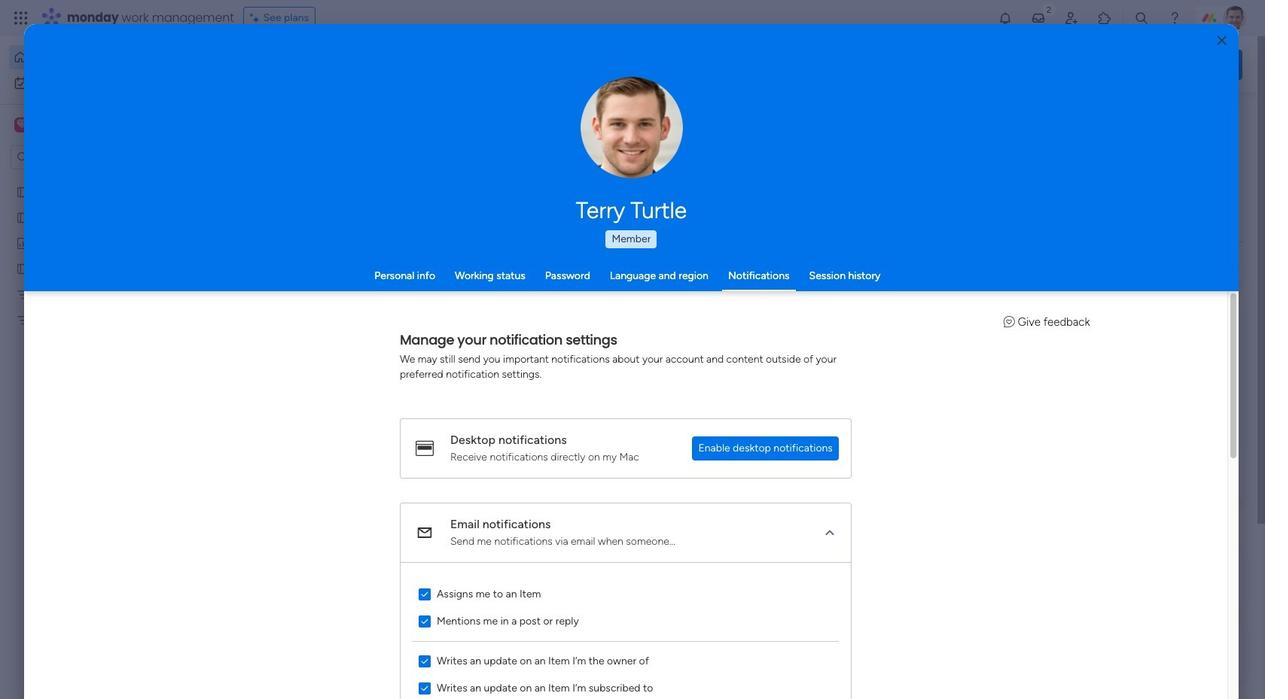 Task type: locate. For each thing, give the bounding box(es) containing it.
add to favorites image
[[693, 275, 708, 290], [939, 275, 954, 290]]

0 vertical spatial public dashboard image
[[16, 236, 30, 250]]

0 vertical spatial option
[[9, 45, 183, 69]]

list box
[[0, 176, 192, 536]]

workspace image
[[14, 117, 29, 133], [17, 117, 27, 133]]

help image
[[1167, 11, 1182, 26]]

update feed image
[[1031, 11, 1046, 26]]

2 vertical spatial option
[[0, 178, 192, 181]]

0 horizontal spatial add to favorites image
[[693, 275, 708, 290]]

1 horizontal spatial add to favorites image
[[939, 275, 954, 290]]

see plans image
[[250, 10, 263, 26]]

quick search results list box
[[233, 141, 981, 525]]

templates image image
[[1030, 303, 1229, 407]]

1 workspace image from the left
[[14, 117, 29, 133]]

2 component image from the left
[[744, 299, 758, 312]]

select product image
[[14, 11, 29, 26]]

1 component image from the left
[[252, 299, 265, 312]]

component image for first add to favorites image from the right
[[744, 299, 758, 312]]

search everything image
[[1134, 11, 1149, 26]]

2 add to favorites image from the left
[[939, 275, 954, 290]]

component image
[[252, 299, 265, 312], [744, 299, 758, 312]]

0 horizontal spatial public dashboard image
[[16, 236, 30, 250]]

close image
[[1218, 35, 1227, 46]]

public dashboard image
[[16, 236, 30, 250], [744, 275, 761, 291]]

Search in workspace field
[[32, 149, 126, 166]]

0 horizontal spatial component image
[[252, 299, 265, 312]]

workspace selection element
[[14, 116, 126, 136]]

1 horizontal spatial component image
[[744, 299, 758, 312]]

option
[[9, 45, 183, 69], [9, 71, 183, 95], [0, 178, 192, 181]]

2 workspace image from the left
[[17, 117, 27, 133]]

public board image
[[16, 185, 30, 199], [16, 261, 30, 276], [252, 275, 268, 291], [498, 275, 514, 291]]

1 horizontal spatial public dashboard image
[[744, 275, 761, 291]]

region
[[401, 563, 851, 700]]

2 element
[[385, 567, 403, 585], [385, 567, 403, 585]]

1 vertical spatial public dashboard image
[[744, 275, 761, 291]]



Task type: describe. For each thing, give the bounding box(es) containing it.
2 image
[[1042, 1, 1056, 18]]

monday marketplace image
[[1097, 11, 1112, 26]]

public board image
[[16, 210, 30, 224]]

getting started element
[[1017, 549, 1243, 609]]

help center element
[[1017, 621, 1243, 681]]

remove from favorites image
[[447, 275, 462, 290]]

1 add to favorites image from the left
[[693, 275, 708, 290]]

notifications image
[[998, 11, 1013, 26]]

component image for remove from favorites image
[[252, 299, 265, 312]]

component image
[[498, 299, 511, 312]]

add to favorites image
[[447, 460, 462, 475]]

invite members image
[[1064, 11, 1079, 26]]

dapulse x slim image
[[1220, 109, 1238, 127]]

terry turtle image
[[1223, 6, 1247, 30]]

v2 user feedback image
[[1004, 316, 1015, 329]]

1 vertical spatial option
[[9, 71, 183, 95]]



Task type: vqa. For each thing, say whether or not it's contained in the screenshot.
Tab
no



